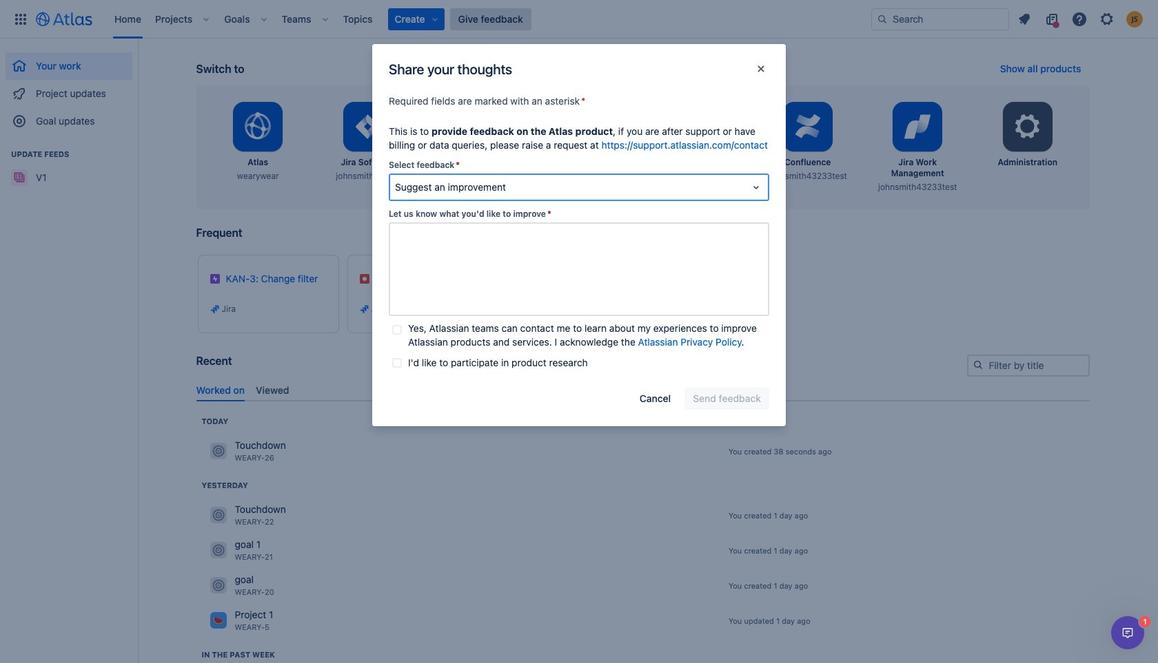 Task type: describe. For each thing, give the bounding box(es) containing it.
settings image
[[1011, 110, 1044, 143]]

1 heading from the top
[[202, 416, 228, 427]]

open image
[[748, 179, 765, 196]]

2 townsquare image from the top
[[210, 508, 226, 524]]

4 townsquare image from the top
[[210, 578, 226, 594]]

Search field
[[871, 8, 1009, 30]]

3 heading from the top
[[202, 650, 275, 661]]

close modal image
[[753, 61, 769, 77]]

Filter by title field
[[968, 356, 1088, 376]]

search image
[[972, 360, 983, 371]]



Task type: locate. For each thing, give the bounding box(es) containing it.
group
[[6, 39, 132, 139], [6, 135, 132, 196]]

townsquare image
[[210, 444, 226, 460], [210, 508, 226, 524], [210, 543, 226, 559], [210, 578, 226, 594], [210, 613, 226, 630]]

1 townsquare image from the top
[[210, 444, 226, 460]]

top element
[[8, 0, 871, 38]]

dialog
[[1111, 617, 1144, 650]]

2 heading from the top
[[202, 480, 248, 491]]

1 group from the top
[[6, 39, 132, 139]]

help image
[[1071, 11, 1088, 27]]

tab list
[[191, 379, 1095, 402]]

3 townsquare image from the top
[[210, 543, 226, 559]]

banner
[[0, 0, 1158, 39]]

1 vertical spatial heading
[[202, 480, 248, 491]]

search image
[[877, 13, 888, 24]]

None search field
[[871, 8, 1009, 30]]

None text field
[[389, 223, 769, 316]]

heading
[[202, 416, 228, 427], [202, 480, 248, 491], [202, 650, 275, 661]]

5 townsquare image from the top
[[210, 613, 226, 630]]

jira image
[[209, 304, 220, 315], [209, 304, 220, 315], [359, 304, 370, 315], [359, 304, 370, 315]]

2 vertical spatial heading
[[202, 650, 275, 661]]

2 group from the top
[[6, 135, 132, 196]]

0 vertical spatial heading
[[202, 416, 228, 427]]



Task type: vqa. For each thing, say whether or not it's contained in the screenshot.
Settings 'icon'
yes



